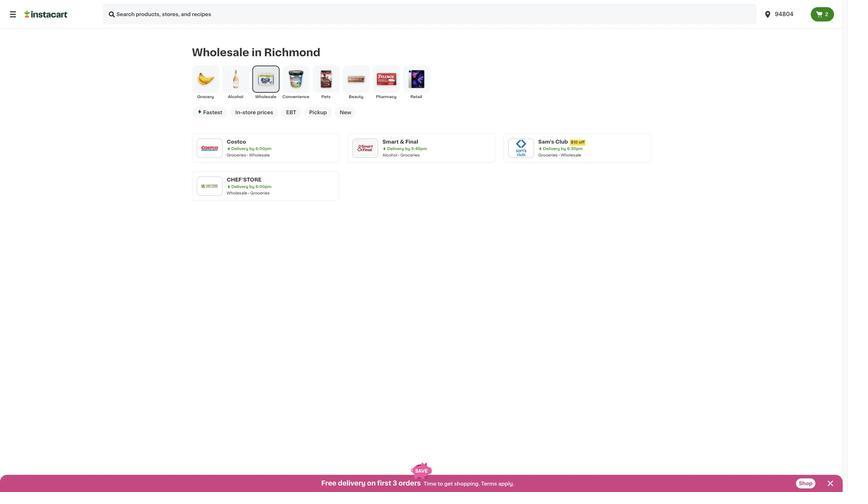 Task type: locate. For each thing, give the bounding box(es) containing it.
0 vertical spatial delivery by 6:00pm
[[231, 147, 272, 151]]

wholesale for wholesale groceries
[[227, 191, 247, 195]]

wholesale down the chef'store
[[227, 191, 247, 195]]

delivery by 5:45pm
[[387, 147, 427, 151]]

groceries wholesale down delivery by 6:30pm
[[539, 153, 582, 157]]

alcohol button
[[222, 66, 249, 100]]

alcohol
[[228, 95, 243, 99], [383, 153, 398, 157]]

delivery by 6:00pm for chef'store
[[231, 185, 272, 189]]

shop button
[[796, 479, 816, 489]]

delivery down the chef'store
[[231, 185, 248, 189]]

wholesale in richmond
[[192, 47, 321, 58]]

groceries wholesale down costco
[[227, 153, 270, 157]]

grocery button
[[192, 66, 219, 100]]

in-
[[235, 110, 243, 115]]

6:30pm
[[567, 147, 583, 151]]

delivery
[[231, 147, 248, 151], [387, 147, 404, 151], [543, 147, 560, 151], [231, 185, 248, 189]]

6:00pm
[[256, 147, 272, 151], [256, 185, 272, 189]]

groceries down delivery by 5:45pm
[[401, 153, 420, 157]]

by down final
[[405, 147, 410, 151]]

groceries wholesale for 6:00pm
[[227, 153, 270, 157]]

wholesale
[[192, 47, 249, 58], [255, 95, 276, 99], [249, 153, 270, 157], [561, 153, 582, 157], [227, 191, 247, 195]]

by down club
[[561, 147, 566, 151]]

wholesale for wholesale
[[255, 95, 276, 99]]

0 horizontal spatial groceries wholesale
[[227, 153, 270, 157]]

by up the chef'store
[[249, 147, 255, 151]]

alcohol for alcohol groceries
[[383, 153, 398, 157]]

pharmacy button
[[373, 66, 400, 100]]

instacart logo image
[[24, 10, 67, 19]]

in-store prices
[[235, 110, 273, 115]]

smart
[[383, 139, 399, 144]]

convenience
[[283, 95, 310, 99]]

delivery down costco
[[231, 147, 248, 151]]

delivery for smart & final
[[387, 147, 404, 151]]

5:45pm
[[411, 147, 427, 151]]

pickup button
[[304, 107, 332, 118]]

1 6:00pm from the top
[[256, 147, 272, 151]]

2
[[825, 12, 829, 17]]

0 vertical spatial alcohol
[[228, 95, 243, 99]]

2 delivery by 6:00pm from the top
[[231, 185, 272, 189]]

1 groceries wholesale from the left
[[227, 153, 270, 157]]

2 groceries wholesale from the left
[[539, 153, 582, 157]]

wholesale groceries
[[227, 191, 270, 195]]

6:00pm for chef'store
[[256, 185, 272, 189]]

0 vertical spatial 6:00pm
[[256, 147, 272, 151]]

delivery down smart & final
[[387, 147, 404, 151]]

by for costco
[[249, 147, 255, 151]]

alcohol inside button
[[228, 95, 243, 99]]

save image
[[411, 463, 432, 480]]

2 6:00pm from the top
[[256, 185, 272, 189]]

wholesale up the grocery button
[[192, 47, 249, 58]]

1 vertical spatial 6:00pm
[[256, 185, 272, 189]]

alcohol down smart
[[383, 153, 398, 157]]

94804 button
[[759, 4, 811, 24], [764, 4, 807, 24]]

by
[[249, 147, 255, 151], [405, 147, 410, 151], [561, 147, 566, 151], [249, 185, 255, 189]]

pharmacy
[[376, 95, 397, 99]]

free
[[321, 481, 337, 487]]

delivery down the sam's
[[543, 147, 560, 151]]

wholesale up prices
[[255, 95, 276, 99]]

free delivery on first 3 orders time to get shopping. terms apply.
[[321, 481, 514, 487]]

chef'store
[[227, 177, 262, 182]]

0 horizontal spatial alcohol
[[228, 95, 243, 99]]

1 vertical spatial delivery by 6:00pm
[[231, 185, 272, 189]]

3
[[393, 481, 397, 487]]

wholesale in richmond main content
[[0, 29, 843, 493]]

groceries down the chef'store
[[250, 191, 270, 195]]

by up wholesale groceries
[[249, 185, 255, 189]]

alcohol up in- on the top left
[[228, 95, 243, 99]]

beauty
[[349, 95, 364, 99]]

ebt
[[286, 110, 296, 115]]

delivery for costco
[[231, 147, 248, 151]]

costco logo image
[[200, 139, 219, 158]]

apply.
[[498, 482, 514, 487]]

1 horizontal spatial alcohol
[[383, 153, 398, 157]]

2 button
[[811, 7, 834, 22]]

alcohol groceries
[[383, 153, 420, 157]]

beauty button
[[343, 66, 370, 100]]

delivery by 6:00pm
[[231, 147, 272, 151], [231, 185, 272, 189]]

1 horizontal spatial groceries wholesale
[[539, 153, 582, 157]]

shopping.
[[454, 482, 480, 487]]

in-store prices button
[[230, 107, 278, 118]]

wholesale inside wholesale button
[[255, 95, 276, 99]]

pets button
[[313, 66, 340, 100]]

1 vertical spatial alcohol
[[383, 153, 398, 157]]

None search field
[[103, 4, 757, 24]]

sam's club $10 off
[[539, 139, 585, 144]]

delivery by 6:00pm down costco
[[231, 147, 272, 151]]

delivery by 6:00pm up wholesale groceries
[[231, 185, 272, 189]]

delivery
[[338, 481, 366, 487]]

pets
[[322, 95, 331, 99]]

shop
[[799, 482, 813, 487]]

alcohol for alcohol
[[228, 95, 243, 99]]

groceries
[[227, 153, 246, 157], [401, 153, 420, 157], [539, 153, 558, 157], [250, 191, 270, 195]]

wholesale for wholesale in richmond
[[192, 47, 249, 58]]

groceries wholesale
[[227, 153, 270, 157], [539, 153, 582, 157]]

groceries down the sam's
[[539, 153, 558, 157]]

1 delivery by 6:00pm from the top
[[231, 147, 272, 151]]



Task type: vqa. For each thing, say whether or not it's contained in the screenshot.
12,
no



Task type: describe. For each thing, give the bounding box(es) containing it.
by for smart & final
[[405, 147, 410, 151]]

costco
[[227, 139, 246, 144]]

richmond
[[264, 47, 321, 58]]

delivery for chef'store
[[231, 185, 248, 189]]

close image
[[827, 480, 835, 488]]

$10
[[571, 141, 578, 144]]

94804
[[775, 11, 794, 17]]

wholesale down 6:30pm
[[561, 153, 582, 157]]

wholesale button
[[252, 66, 280, 100]]

pickup
[[309, 110, 327, 115]]

terms
[[481, 482, 497, 487]]

grocery
[[197, 95, 214, 99]]

smart & final
[[383, 139, 418, 144]]

in
[[252, 47, 262, 58]]

to
[[438, 482, 443, 487]]

prices
[[257, 110, 273, 115]]

wholesale up the chef'store
[[249, 153, 270, 157]]

Search field
[[103, 4, 757, 24]]

orders
[[399, 481, 421, 487]]

time
[[424, 482, 437, 487]]

fastest button
[[192, 107, 228, 118]]

chef'store logo image
[[200, 177, 219, 196]]

&
[[400, 139, 404, 144]]

delivery by 6:30pm
[[543, 147, 583, 151]]

final
[[406, 139, 418, 144]]

club
[[556, 139, 568, 144]]

convenience button
[[282, 66, 310, 100]]

sam's club logo image
[[512, 139, 531, 158]]

groceries wholesale for 6:30pm
[[539, 153, 582, 157]]

6:00pm for costco
[[256, 147, 272, 151]]

new button
[[335, 107, 357, 118]]

1 94804 button from the left
[[759, 4, 811, 24]]

smart & final logo image
[[356, 139, 375, 158]]

first
[[377, 481, 391, 487]]

groceries down costco
[[227, 153, 246, 157]]

on
[[367, 481, 376, 487]]

get
[[444, 482, 453, 487]]

2 94804 button from the left
[[764, 4, 807, 24]]

sam's
[[539, 139, 554, 144]]

store
[[243, 110, 256, 115]]

delivery by 6:00pm for costco
[[231, 147, 272, 151]]

new
[[340, 110, 352, 115]]

retail
[[411, 95, 422, 99]]

by for chef'store
[[249, 185, 255, 189]]

ebt button
[[281, 107, 301, 118]]

fastest
[[203, 110, 223, 115]]

retail button
[[403, 66, 430, 100]]

off
[[579, 141, 585, 144]]



